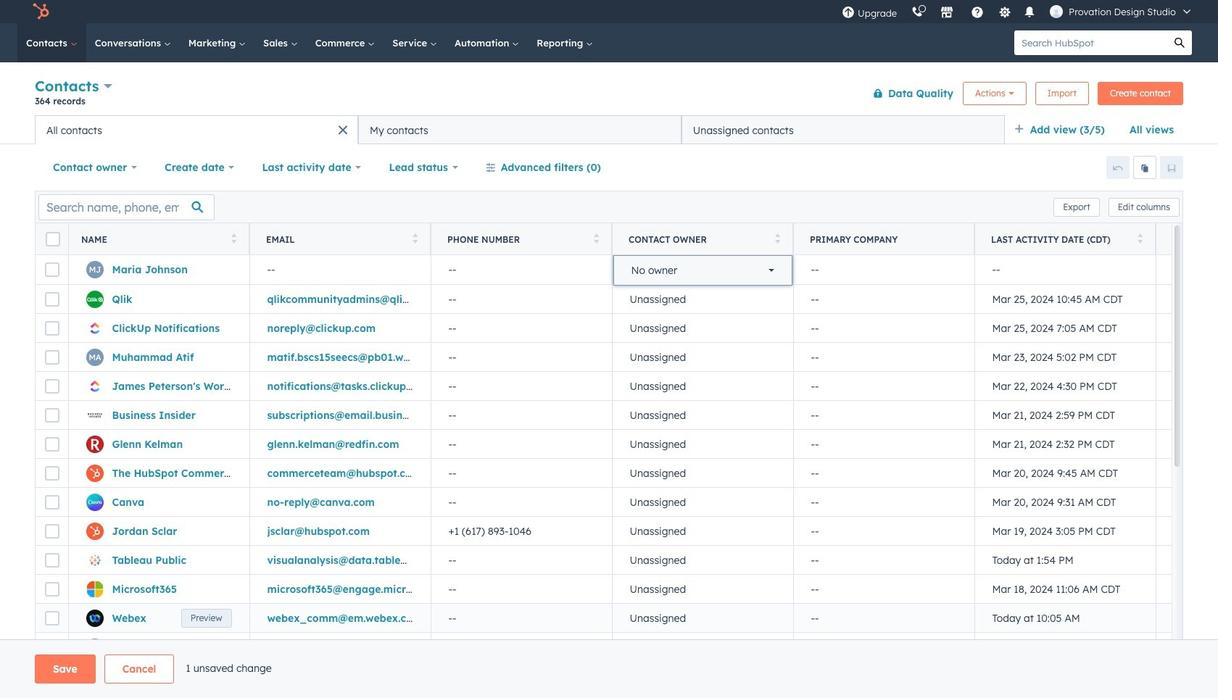 Task type: describe. For each thing, give the bounding box(es) containing it.
Search HubSpot search field
[[1014, 30, 1167, 55]]

press to sort. image for second press to sort. element from left
[[412, 233, 418, 243]]

press to sort. image for first press to sort. element from the right
[[1137, 233, 1143, 243]]

5 press to sort. element from the left
[[1137, 233, 1143, 245]]

press to sort. image for first press to sort. element from left
[[231, 233, 236, 243]]

Search name, phone, email addresses, or company search field
[[38, 194, 215, 220]]

1 press to sort. element from the left
[[231, 233, 236, 245]]

press to sort. image for second press to sort. element from the right
[[775, 233, 780, 243]]



Task type: vqa. For each thing, say whether or not it's contained in the screenshot.
HUBSPOT LINK
no



Task type: locate. For each thing, give the bounding box(es) containing it.
press to sort. image for 3rd press to sort. element from left
[[594, 233, 599, 243]]

marketplaces image
[[941, 7, 954, 20]]

banner
[[35, 74, 1183, 115]]

page section element
[[0, 655, 1218, 684]]

james peterson image
[[1050, 5, 1063, 18]]

2 press to sort. image from the left
[[412, 233, 418, 243]]

4 press to sort. image from the left
[[775, 233, 780, 243]]

5 press to sort. image from the left
[[1137, 233, 1143, 243]]

3 press to sort. image from the left
[[594, 233, 599, 243]]

press to sort. element
[[231, 233, 236, 245], [412, 233, 418, 245], [594, 233, 599, 245], [775, 233, 780, 245], [1137, 233, 1143, 245]]

3 press to sort. element from the left
[[594, 233, 599, 245]]

menu
[[835, 0, 1201, 23]]

press to sort. image
[[231, 233, 236, 243], [412, 233, 418, 243], [594, 233, 599, 243], [775, 233, 780, 243], [1137, 233, 1143, 243]]

1 press to sort. image from the left
[[231, 233, 236, 243]]

2 press to sort. element from the left
[[412, 233, 418, 245]]

column header
[[793, 223, 975, 255]]

4 press to sort. element from the left
[[775, 233, 780, 245]]



